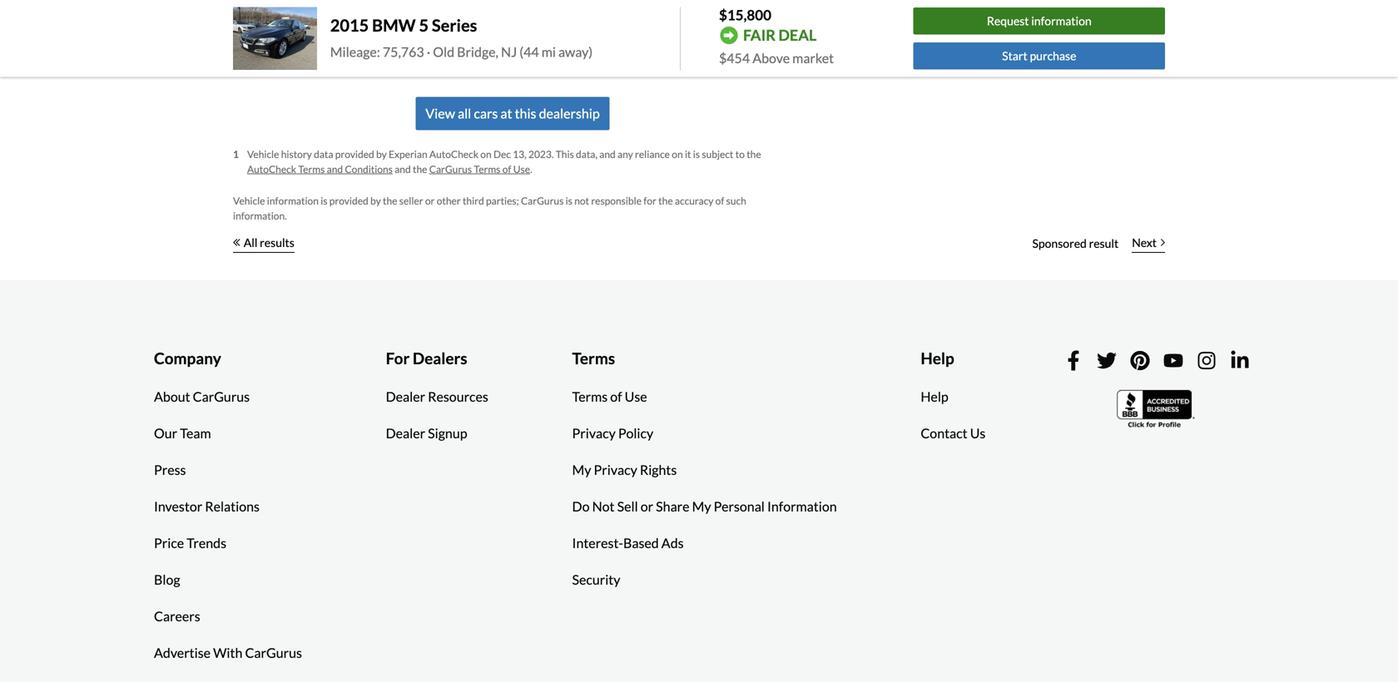 Task type: vqa. For each thing, say whether or not it's contained in the screenshot.
LISTINGS
no



Task type: describe. For each thing, give the bounding box(es) containing it.
investor relations link
[[141, 489, 272, 525]]

cargurus terms of use link
[[429, 163, 530, 175]]

privacy inside my privacy rights link
[[594, 462, 637, 478]]

request information button
[[913, 8, 1165, 35]]

is inside 1 vehicle history data provided by experian autocheck on dec 13, 2023. this data, and any reliance on it is subject to the autocheck terms and conditions and the cargurus terms of use .
[[693, 148, 700, 160]]

away)
[[558, 44, 593, 60]]

advertise with cargurus
[[154, 645, 302, 661]]

$18,498
[[235, 29, 296, 49]]

.
[[530, 163, 532, 175]]

any
[[618, 148, 633, 160]]

contact us link
[[908, 415, 998, 452]]

do not sell or share my personal information link
[[560, 489, 849, 525]]

1 help from the top
[[921, 349, 954, 368]]

1 on from the left
[[480, 148, 492, 160]]

cargurus up team
[[193, 389, 250, 405]]

responsible
[[591, 195, 642, 207]]

us
[[970, 425, 986, 442]]

use inside 1 vehicle history data provided by experian autocheck on dec 13, 2023. this data, and any reliance on it is subject to the autocheck terms and conditions and the cargurus terms of use .
[[513, 163, 530, 175]]

not
[[574, 195, 589, 207]]

at
[[500, 105, 512, 122]]

2 help from the top
[[921, 389, 948, 405]]

99,462 mi
[[235, 53, 293, 69]]

2015 bmw 5 series image
[[233, 7, 317, 70]]

2015 bmw 5 series mileage: 75,763 · old bridge, nj (44 mi away)
[[330, 15, 593, 60]]

start purchase
[[1002, 49, 1076, 63]]

personal
[[714, 499, 765, 515]]

dealers
[[413, 349, 467, 368]]

price trends
[[154, 535, 226, 551]]

75,763
[[383, 44, 424, 60]]

my inside 'do not sell or share my personal information' link
[[692, 499, 711, 515]]

advertise
[[154, 645, 211, 661]]

information.
[[233, 210, 287, 222]]

such
[[726, 195, 746, 207]]

data,
[[576, 148, 597, 160]]

dealer signup
[[386, 425, 467, 442]]

the down experian
[[413, 163, 427, 175]]

contact
[[921, 425, 968, 442]]

about cargurus link
[[141, 379, 262, 415]]

conditions
[[345, 163, 393, 175]]

dealership
[[539, 105, 600, 122]]

privacy inside 'privacy policy' link
[[572, 425, 616, 442]]

request
[[987, 14, 1029, 28]]

security
[[572, 572, 620, 588]]

information
[[767, 499, 837, 515]]

terms up terms of use
[[572, 349, 615, 368]]

dec
[[493, 148, 511, 160]]

2015
[[330, 15, 369, 35]]

$27,500
[[519, 29, 581, 49]]

click for the bbb business review of this auto listing service in cambridge ma image
[[1117, 388, 1197, 430]]

fair deal
[[329, 30, 394, 47]]

provided inside 1 vehicle history data provided by experian autocheck on dec 13, 2023. this data, and any reliance on it is subject to the autocheck terms and conditions and the cargurus terms of use .
[[335, 148, 374, 160]]

team
[[180, 425, 211, 442]]

information for request
[[1031, 14, 1092, 28]]

advertise with cargurus link
[[141, 635, 315, 672]]

or inside vehicle information is provided by the seller or other third parties; cargurus is not responsible for the accuracy of such information.
[[425, 195, 435, 207]]

my inside my privacy rights link
[[572, 462, 591, 478]]

do
[[572, 499, 590, 515]]

next
[[1132, 236, 1157, 250]]

0 vertical spatial autocheck
[[429, 148, 479, 160]]

provided inside vehicle information is provided by the seller or other third parties; cargurus is not responsible for the accuracy of such information.
[[329, 195, 368, 207]]

privacy policy
[[572, 425, 653, 442]]

interest-
[[572, 535, 623, 551]]

terms of use link
[[560, 379, 660, 415]]

purchase
[[1030, 49, 1076, 63]]

$454
[[719, 50, 750, 66]]

fair deal
[[743, 26, 817, 44]]

1 horizontal spatial and
[[395, 163, 411, 175]]

cargurus inside vehicle information is provided by the seller or other third parties; cargurus is not responsible for the accuracy of such information.
[[521, 195, 564, 207]]

1 vehicle history data provided by experian autocheck on dec 13, 2023. this data, and any reliance on it is subject to the autocheck terms and conditions and the cargurus terms of use .
[[233, 148, 761, 175]]

accuracy
[[675, 195, 713, 207]]

interest-based ads link
[[560, 525, 696, 562]]

2023.
[[528, 148, 554, 160]]

dealer for dealer signup
[[386, 425, 425, 442]]

all
[[458, 105, 471, 122]]

mileage:
[[330, 44, 380, 60]]

cargurus inside 1 vehicle history data provided by experian autocheck on dec 13, 2023. this data, and any reliance on it is subject to the autocheck terms and conditions and the cargurus terms of use .
[[429, 163, 472, 175]]

this
[[556, 148, 574, 160]]

investor relations
[[154, 499, 260, 515]]

the right to at the right of the page
[[747, 148, 761, 160]]

request information
[[987, 14, 1092, 28]]

fair deal image
[[306, 31, 322, 47]]

1 horizontal spatial is
[[566, 195, 572, 207]]

of inside vehicle information is provided by the seller or other third parties; cargurus is not responsible for the accuracy of such information.
[[715, 195, 724, 207]]

the left seller
[[383, 195, 397, 207]]

data
[[314, 148, 333, 160]]

with
[[213, 645, 242, 661]]

deal for fair deal
[[360, 30, 394, 47]]

vehicle inside vehicle information is provided by the seller or other third parties; cargurus is not responsible for the accuracy of such information.
[[233, 195, 265, 207]]

company
[[154, 349, 221, 368]]

about cargurus
[[154, 389, 250, 405]]

series
[[432, 15, 477, 35]]

above
[[752, 50, 790, 66]]

750i
[[235, 8, 261, 24]]

for
[[386, 349, 410, 368]]

blog
[[154, 572, 180, 588]]

fair
[[743, 26, 776, 44]]

dealer for dealer resources
[[386, 389, 425, 405]]

84,567 mi
[[519, 53, 578, 69]]



Task type: locate. For each thing, give the bounding box(es) containing it.
all results link
[[233, 225, 294, 262]]

provided down 'conditions'
[[329, 195, 368, 207]]

1 horizontal spatial deal
[[657, 30, 691, 47]]

$15,800
[[719, 6, 771, 23]]

2 dealer from the top
[[386, 425, 425, 442]]

0 horizontal spatial my
[[572, 462, 591, 478]]

0 horizontal spatial deal
[[360, 30, 394, 47]]

1 horizontal spatial information
[[1031, 14, 1092, 28]]

2 horizontal spatial of
[[715, 195, 724, 207]]

contact us
[[921, 425, 986, 442]]

on
[[480, 148, 492, 160], [672, 148, 683, 160]]

of left such
[[715, 195, 724, 207]]

for dealers
[[386, 349, 467, 368]]

is left the not
[[566, 195, 572, 207]]

is
[[693, 148, 700, 160], [321, 195, 327, 207], [566, 195, 572, 207]]

0 horizontal spatial on
[[480, 148, 492, 160]]

0 horizontal spatial use
[[513, 163, 530, 175]]

cargurus
[[429, 163, 472, 175], [521, 195, 564, 207], [193, 389, 250, 405], [245, 645, 302, 661]]

2 on from the left
[[672, 148, 683, 160]]

about
[[154, 389, 190, 405]]

signup
[[428, 425, 467, 442]]

to
[[735, 148, 745, 160]]

privacy down 'privacy policy' link
[[594, 462, 637, 478]]

mi for $27,500
[[563, 53, 578, 69]]

provided
[[335, 148, 374, 160], [329, 195, 368, 207]]

mi
[[542, 44, 556, 60], [279, 53, 293, 69], [563, 53, 578, 69]]

2 deal from the left
[[657, 30, 691, 47]]

0 horizontal spatial of
[[502, 163, 511, 175]]

1 dealer from the top
[[386, 389, 425, 405]]

cargurus down '.'
[[521, 195, 564, 207]]

by inside vehicle information is provided by the seller or other third parties; cargurus is not responsible for the accuracy of such information.
[[370, 195, 381, 207]]

my privacy rights link
[[560, 452, 689, 489]]

our team link
[[141, 415, 224, 452]]

dealer signup link
[[373, 415, 480, 452]]

or right seller
[[425, 195, 435, 207]]

based
[[623, 535, 659, 551]]

1 horizontal spatial mi
[[542, 44, 556, 60]]

1 deal from the left
[[360, 30, 394, 47]]

nj
[[501, 44, 517, 60]]

1 vertical spatial my
[[692, 499, 711, 515]]

vehicle information is provided by the seller or other third parties; cargurus is not responsible for the accuracy of such information.
[[233, 195, 746, 222]]

2 vertical spatial of
[[610, 389, 622, 405]]

resources
[[428, 389, 488, 405]]

of inside 1 vehicle history data provided by experian autocheck on dec 13, 2023. this data, and any reliance on it is subject to the autocheck terms and conditions and the cargurus terms of use .
[[502, 163, 511, 175]]

2 horizontal spatial and
[[599, 148, 616, 160]]

0 vertical spatial vehicle
[[247, 148, 279, 160]]

0 horizontal spatial mi
[[279, 53, 293, 69]]

1 vertical spatial use
[[625, 389, 647, 405]]

the
[[747, 148, 761, 160], [413, 163, 427, 175], [383, 195, 397, 207], [658, 195, 673, 207]]

interest-based ads
[[572, 535, 684, 551]]

mi inside the 2015 bmw 5 series mileage: 75,763 · old bridge, nj (44 mi away)
[[542, 44, 556, 60]]

start
[[1002, 49, 1028, 63]]

bmw
[[372, 15, 416, 35]]

autocheck up the cargurus terms of use link
[[429, 148, 479, 160]]

0 vertical spatial dealer
[[386, 389, 425, 405]]

of inside terms of use link
[[610, 389, 622, 405]]

1 vertical spatial autocheck
[[247, 163, 296, 175]]

experian
[[389, 148, 427, 160]]

good
[[614, 30, 654, 47]]

the right for
[[658, 195, 673, 207]]

relations
[[205, 499, 260, 515]]

0 vertical spatial or
[[425, 195, 435, 207]]

terms down dec
[[474, 163, 500, 175]]

99,462
[[235, 53, 276, 69]]

cargurus up other
[[429, 163, 472, 175]]

autocheck down history
[[247, 163, 296, 175]]

view
[[425, 105, 455, 122]]

press
[[154, 462, 186, 478]]

results
[[260, 236, 294, 250]]

trends
[[187, 535, 226, 551]]

is right the it on the left top of the page
[[693, 148, 700, 160]]

1 vertical spatial information
[[267, 195, 319, 207]]

1 vertical spatial by
[[370, 195, 381, 207]]

chevron right image
[[1161, 239, 1165, 247]]

terms
[[298, 163, 325, 175], [474, 163, 500, 175], [572, 349, 615, 368], [572, 389, 608, 405]]

chevron double left image
[[233, 239, 240, 247]]

help link
[[908, 379, 961, 415]]

1 horizontal spatial or
[[641, 499, 653, 515]]

fair
[[329, 30, 358, 47]]

1 vertical spatial dealer
[[386, 425, 425, 442]]

or right sell
[[641, 499, 653, 515]]

0 vertical spatial use
[[513, 163, 530, 175]]

dealer down the for
[[386, 389, 425, 405]]

0 vertical spatial information
[[1031, 14, 1092, 28]]

1 horizontal spatial on
[[672, 148, 683, 160]]

1 horizontal spatial autocheck
[[429, 148, 479, 160]]

for
[[644, 195, 656, 207]]

2 horizontal spatial is
[[693, 148, 700, 160]]

view all cars at this dealership link
[[415, 97, 610, 130]]

of
[[502, 163, 511, 175], [715, 195, 724, 207], [610, 389, 622, 405]]

750i xdrive awd
[[235, 8, 338, 24]]

other
[[437, 195, 461, 207]]

·
[[427, 44, 430, 60]]

privacy policy link
[[560, 415, 666, 452]]

information inside request information button
[[1031, 14, 1092, 28]]

0 vertical spatial my
[[572, 462, 591, 478]]

good deal
[[614, 30, 691, 47]]

provided up 'conditions'
[[335, 148, 374, 160]]

1 vertical spatial provided
[[329, 195, 368, 207]]

by up 'conditions'
[[376, 148, 387, 160]]

and down data
[[327, 163, 343, 175]]

0 vertical spatial by
[[376, 148, 387, 160]]

0 vertical spatial provided
[[335, 148, 374, 160]]

0 horizontal spatial autocheck
[[247, 163, 296, 175]]

privacy down terms of use link
[[572, 425, 616, 442]]

$454 above market
[[719, 50, 834, 66]]

1 vertical spatial help
[[921, 389, 948, 405]]

awd
[[306, 8, 338, 24]]

0 vertical spatial of
[[502, 163, 511, 175]]

use up policy
[[625, 389, 647, 405]]

1 vertical spatial or
[[641, 499, 653, 515]]

terms of use
[[572, 389, 647, 405]]

deal for good deal
[[657, 30, 691, 47]]

by inside 1 vehicle history data provided by experian autocheck on dec 13, 2023. this data, and any reliance on it is subject to the autocheck terms and conditions and the cargurus terms of use .
[[376, 148, 387, 160]]

blog link
[[141, 562, 193, 598]]

share
[[656, 499, 689, 515]]

is down autocheck terms and conditions link at left
[[321, 195, 327, 207]]

information up information.
[[267, 195, 319, 207]]

0 vertical spatial help
[[921, 349, 954, 368]]

vehicle right 1
[[247, 148, 279, 160]]

my right share
[[692, 499, 711, 515]]

0 vertical spatial privacy
[[572, 425, 616, 442]]

of up privacy policy
[[610, 389, 622, 405]]

or
[[425, 195, 435, 207], [641, 499, 653, 515]]

vehicle inside 1 vehicle history data provided by experian autocheck on dec 13, 2023. this data, and any reliance on it is subject to the autocheck terms and conditions and the cargurus terms of use .
[[247, 148, 279, 160]]

view all cars at this dealership
[[425, 105, 600, 122]]

84,567
[[519, 53, 561, 69]]

1 vertical spatial vehicle
[[233, 195, 265, 207]]

investor
[[154, 499, 202, 515]]

1 horizontal spatial use
[[625, 389, 647, 405]]

help up help link
[[921, 349, 954, 368]]

0 horizontal spatial information
[[267, 195, 319, 207]]

0 horizontal spatial and
[[327, 163, 343, 175]]

terms down data
[[298, 163, 325, 175]]

information up purchase
[[1031, 14, 1092, 28]]

press link
[[141, 452, 198, 489]]

by down 'conditions'
[[370, 195, 381, 207]]

0 horizontal spatial or
[[425, 195, 435, 207]]

reliance
[[635, 148, 670, 160]]

1 horizontal spatial my
[[692, 499, 711, 515]]

dealer left signup at the left bottom of the page
[[386, 425, 425, 442]]

my privacy rights
[[572, 462, 677, 478]]

mi right (44 at the left top of page
[[542, 44, 556, 60]]

mi down $18,498
[[279, 53, 293, 69]]

1 vertical spatial privacy
[[594, 462, 637, 478]]

of down dec
[[502, 163, 511, 175]]

mi for $18,498
[[279, 53, 293, 69]]

1 vertical spatial of
[[715, 195, 724, 207]]

my up do
[[572, 462, 591, 478]]

mi down the $27,500
[[563, 53, 578, 69]]

price trends link
[[141, 525, 239, 562]]

third
[[463, 195, 484, 207]]

information for vehicle
[[267, 195, 319, 207]]

use down 13,
[[513, 163, 530, 175]]

0 horizontal spatial is
[[321, 195, 327, 207]]

vehicle up information.
[[233, 195, 265, 207]]

use
[[513, 163, 530, 175], [625, 389, 647, 405]]

autocheck terms and conditions link
[[247, 163, 393, 175]]

seller
[[399, 195, 423, 207]]

sponsored
[[1032, 236, 1087, 251]]

subject
[[702, 148, 734, 160]]

not
[[592, 499, 615, 515]]

on left dec
[[480, 148, 492, 160]]

1 horizontal spatial of
[[610, 389, 622, 405]]

2 horizontal spatial mi
[[563, 53, 578, 69]]

history
[[281, 148, 312, 160]]

on left the it on the left top of the page
[[672, 148, 683, 160]]

our team
[[154, 425, 211, 442]]

result
[[1089, 236, 1119, 251]]

and left any on the top left
[[599, 148, 616, 160]]

cargurus right with
[[245, 645, 302, 661]]

information
[[1031, 14, 1092, 28], [267, 195, 319, 207]]

careers link
[[141, 598, 213, 635]]

and down experian
[[395, 163, 411, 175]]

dealer resources
[[386, 389, 488, 405]]

do not sell or share my personal information
[[572, 499, 837, 515]]

terms up privacy policy
[[572, 389, 608, 405]]

information inside vehicle information is provided by the seller or other third parties; cargurus is not responsible for the accuracy of such information.
[[267, 195, 319, 207]]

help up contact
[[921, 389, 948, 405]]



